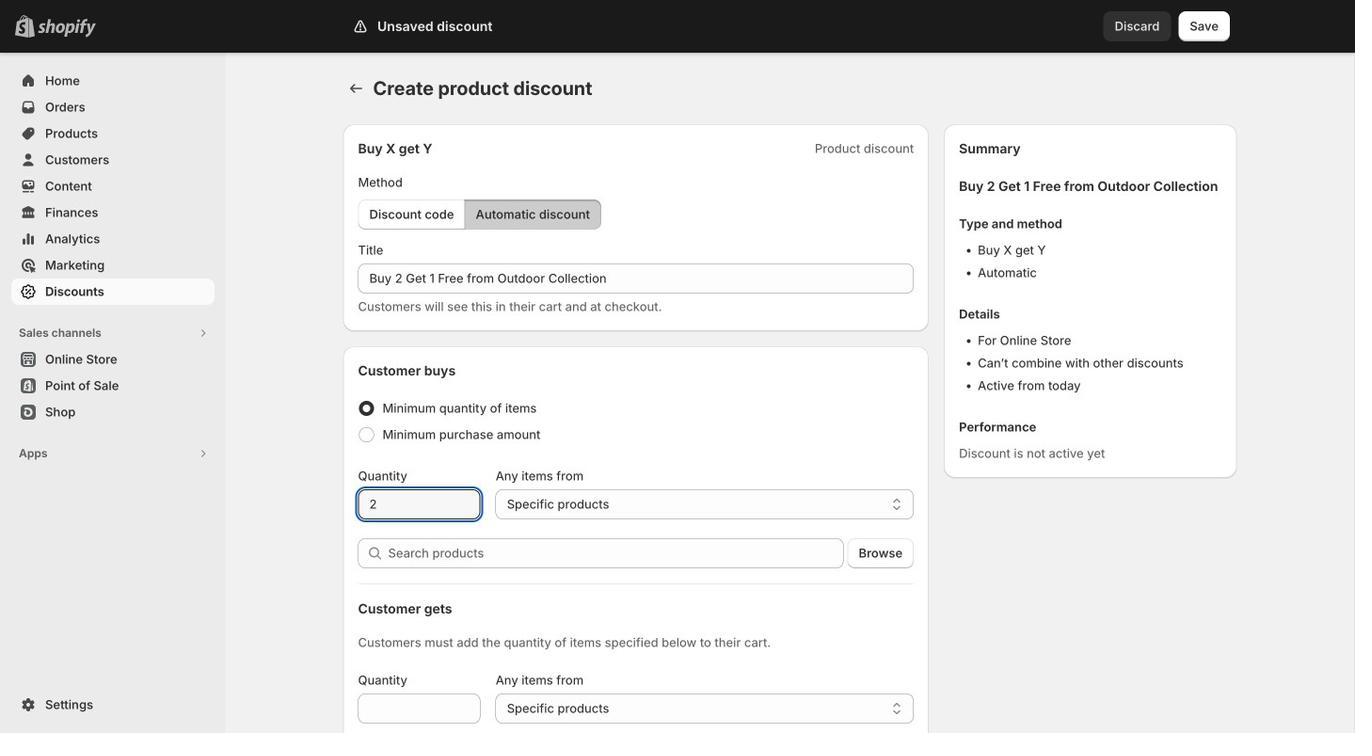 Task type: locate. For each thing, give the bounding box(es) containing it.
shopify image
[[38, 19, 96, 37]]

Search products text field
[[388, 539, 844, 569]]

None text field
[[358, 264, 914, 294], [358, 490, 481, 520], [358, 694, 481, 724], [358, 264, 914, 294], [358, 490, 481, 520], [358, 694, 481, 724]]



Task type: vqa. For each thing, say whether or not it's contained in the screenshot.
to
no



